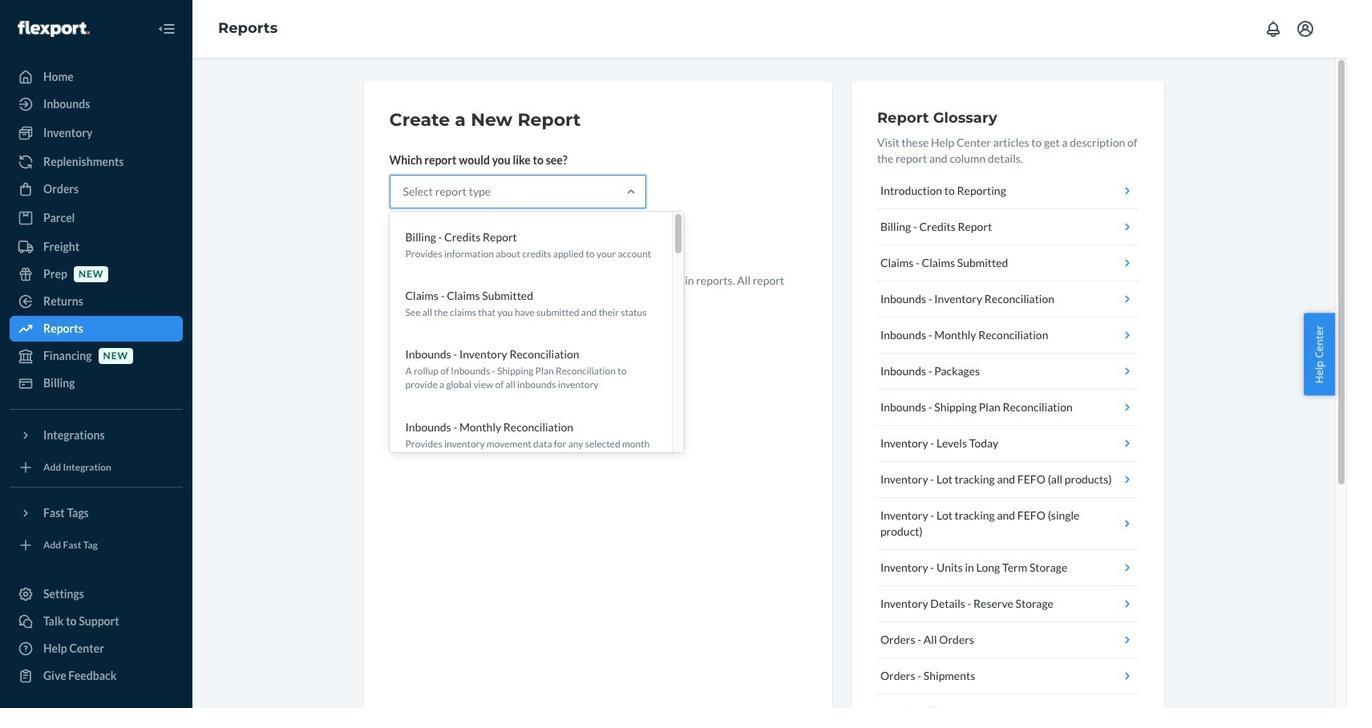 Task type: describe. For each thing, give the bounding box(es) containing it.
flexport logo image
[[18, 21, 90, 37]]



Task type: locate. For each thing, give the bounding box(es) containing it.
close navigation image
[[157, 19, 176, 38]]

open notifications image
[[1264, 19, 1283, 38]]

open account menu image
[[1296, 19, 1315, 38]]



Task type: vqa. For each thing, say whether or not it's contained in the screenshot.
Open Notifications icon
yes



